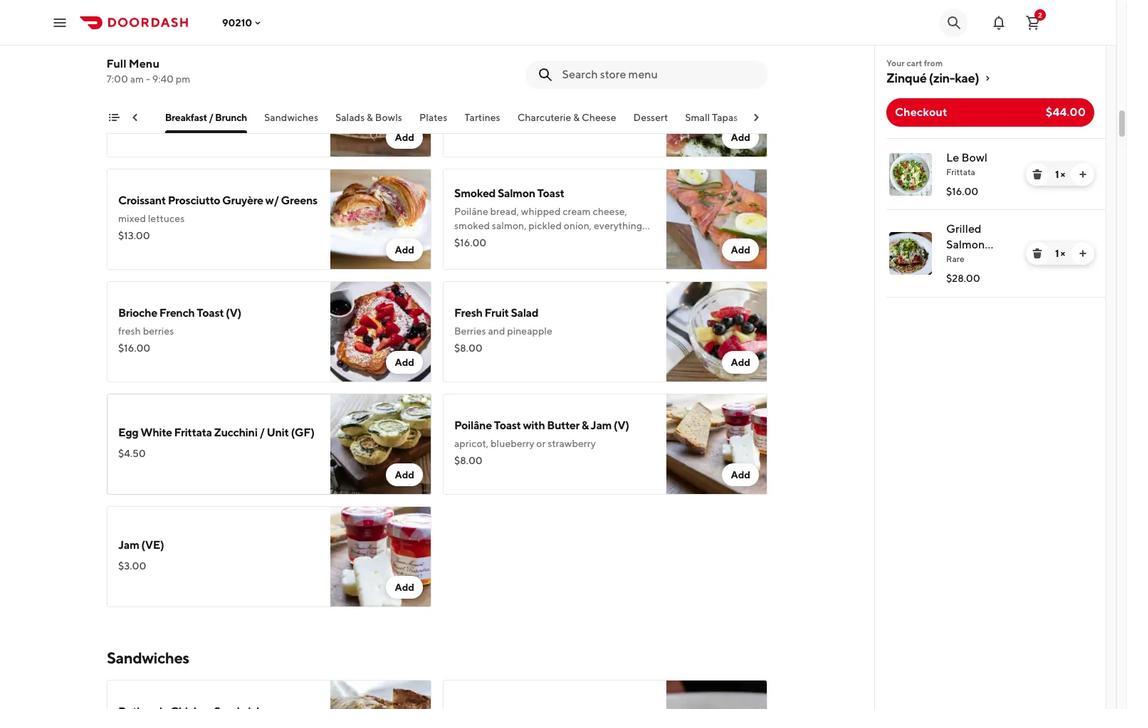 Task type: vqa. For each thing, say whether or not it's contained in the screenshot.
"Toast" within Smoked Salmon Toast Poilâne bread, whipped cream cheese, smoked salmon, pickled onion, everything spice
yes



Task type: locate. For each thing, give the bounding box(es) containing it.
dessert button
[[634, 110, 668, 133]]

salmon inside smoked salmon toast poilâne bread, whipped cream cheese, smoked salmon, pickled onion, everything spice
[[498, 187, 535, 200]]

egg white frittata zucchini / unit (gf) image
[[330, 394, 432, 495]]

(gf) up dessert
[[628, 81, 651, 95]]

2 $8.00 from the top
[[454, 455, 483, 466]]

frittata down le
[[946, 167, 975, 177]]

$16.00 down fresh at the top of the page
[[118, 343, 150, 354]]

/
[[209, 112, 214, 123], [259, 426, 265, 439]]

poilâne toast with butter & jam (v) image
[[667, 394, 768, 495]]

charcuterie
[[518, 112, 572, 123]]

1 vertical spatial with
[[523, 419, 545, 432]]

1 horizontal spatial $16.00
[[454, 237, 487, 249]]

tomate,
[[156, 100, 191, 112]]

toast inside avocado toast (v) pan con tomate, avocado, parmesan $14.00
[[165, 81, 192, 95]]

cream
[[563, 206, 591, 217]]

1 vertical spatial $14.00
[[118, 117, 150, 129]]

1 ×
[[1055, 169, 1065, 180], [1055, 248, 1065, 259]]

1 vertical spatial 1
[[1055, 248, 1059, 259]]

0 horizontal spatial with
[[523, 419, 545, 432]]

1 horizontal spatial (v)
[[226, 306, 241, 320]]

1 vertical spatial salmon
[[946, 238, 985, 251]]

1 × right remove item from cart icon
[[1055, 248, 1065, 259]]

full
[[107, 57, 127, 70]]

brioche french toast (v) fresh berries $16.00
[[118, 306, 241, 354]]

dessert
[[634, 112, 668, 123]]

2 $14.00 from the top
[[118, 117, 150, 129]]

$16.00 down the smoked
[[454, 237, 487, 249]]

1 horizontal spatial frittata
[[946, 167, 975, 177]]

9:40
[[153, 73, 174, 85]]

0 horizontal spatial frittata
[[174, 426, 212, 439]]

0 vertical spatial /
[[209, 112, 214, 123]]

0 horizontal spatial (v)
[[194, 81, 209, 95]]

quinoa breakfast burrito (v) image
[[667, 0, 768, 45]]

$44.00
[[1046, 105, 1086, 119]]

zinqué
[[887, 70, 927, 85]]

sandwiches button
[[265, 110, 319, 133]]

add button for smoked salmon toast
[[722, 239, 759, 261]]

2
[[1038, 10, 1042, 19]]

$8.00 down berries
[[454, 343, 483, 354]]

eggs
[[522, 81, 547, 95]]

1 $8.00 from the top
[[454, 343, 483, 354]]

tapas
[[712, 112, 738, 123]]

blueberry
[[491, 438, 534, 449]]

tartines
[[465, 112, 501, 123]]

2 horizontal spatial &
[[582, 419, 589, 432]]

add for fresh fruit salad
[[731, 357, 751, 368]]

0 vertical spatial ×
[[1061, 169, 1065, 180]]

2 vertical spatial (gf)
[[291, 426, 314, 439]]

add for egg white frittata zucchini / unit (gf)
[[395, 469, 414, 481]]

add for brioche french toast (v)
[[395, 357, 414, 368]]

pickled
[[529, 220, 562, 231]]

zinqué (zin-kae)
[[887, 70, 979, 85]]

poilâne up the smoked
[[454, 206, 488, 217]]

prosciutto,
[[454, 100, 503, 112]]

toast inside brioche french toast (v) fresh berries $16.00
[[197, 306, 224, 320]]

prosciutto
[[573, 81, 626, 95], [168, 194, 220, 207]]

0 horizontal spatial prosciutto
[[168, 194, 220, 207]]

butter
[[547, 419, 580, 432]]

arugula,
[[554, 100, 590, 112]]

0 vertical spatial 1
[[1055, 169, 1059, 180]]

berries
[[143, 325, 174, 337]]

0 horizontal spatial salmon
[[498, 187, 535, 200]]

egg
[[118, 426, 138, 439]]

sunny
[[488, 81, 520, 95]]

toast
[[165, 81, 192, 95], [537, 187, 564, 200], [197, 306, 224, 320], [494, 419, 521, 432]]

(v) right french
[[226, 306, 241, 320]]

0 horizontal spatial jam
[[118, 538, 139, 552]]

(v) right pm
[[194, 81, 209, 95]]

0 vertical spatial frittata
[[946, 167, 975, 177]]

1 horizontal spatial with
[[549, 81, 571, 95]]

1 vertical spatial poilâne
[[454, 419, 492, 432]]

0 vertical spatial with
[[549, 81, 571, 95]]

salmon up bread,
[[498, 187, 535, 200]]

$8.00
[[454, 343, 483, 354], [454, 455, 483, 466]]

jam up strawberry
[[591, 419, 612, 432]]

& left bowls
[[367, 112, 373, 123]]

1 vertical spatial $16.00
[[454, 237, 487, 249]]

2 button
[[1019, 8, 1047, 37]]

1 horizontal spatial prosciutto
[[573, 81, 626, 95]]

1 $14.00 from the top
[[118, 5, 150, 16]]

1 1 from the top
[[1055, 169, 1059, 180]]

1 poilâne from the top
[[454, 206, 488, 217]]

1 vertical spatial (gf)
[[976, 253, 1000, 267]]

× left add one to cart image
[[1061, 248, 1065, 259]]

1 × from the top
[[1061, 169, 1065, 180]]

notification bell image
[[991, 14, 1008, 31]]

show menu categories image
[[108, 112, 120, 123]]

× left add one to cart icon
[[1061, 169, 1065, 180]]

&
[[367, 112, 373, 123], [574, 112, 580, 123], [582, 419, 589, 432]]

1 1 × from the top
[[1055, 169, 1065, 180]]

1
[[1055, 169, 1059, 180], [1055, 248, 1059, 259]]

1 vertical spatial /
[[259, 426, 265, 439]]

/ left brunch
[[209, 112, 214, 123]]

2 vertical spatial (v)
[[614, 419, 629, 432]]

0 vertical spatial prosciutto
[[573, 81, 626, 95]]

smoked salmon toast image
[[667, 169, 768, 270]]

salmon
[[498, 187, 535, 200], [946, 238, 985, 251]]

2 horizontal spatial (v)
[[614, 419, 629, 432]]

-
[[146, 73, 151, 85]]

with up "or"
[[523, 419, 545, 432]]

croissant prosciutto gruyère w/ greens image
[[330, 169, 432, 270]]

7:00
[[107, 73, 128, 85]]

poilâne toast with butter & jam (v) apricot, blueberry or strawberry $8.00
[[454, 419, 629, 466]]

1 horizontal spatial /
[[259, 426, 265, 439]]

parmesan
[[235, 100, 280, 112]]

jam
[[591, 419, 612, 432], [118, 538, 139, 552]]

le bowl image
[[889, 153, 932, 196]]

1 vertical spatial $8.00
[[454, 455, 483, 466]]

1 horizontal spatial salmon
[[946, 238, 985, 251]]

0 vertical spatial jam
[[591, 419, 612, 432]]

$16.00
[[946, 186, 979, 197], [454, 237, 487, 249], [118, 343, 150, 354]]

1 horizontal spatial &
[[574, 112, 580, 123]]

0 vertical spatial $14.00
[[118, 5, 150, 16]]

list
[[875, 138, 1106, 298]]

jam up $3.00
[[118, 538, 139, 552]]

crispy sunny eggs with prosciutto (gf) image
[[667, 56, 768, 157]]

small tapas button
[[686, 110, 738, 133]]

1 right remove item from cart image
[[1055, 169, 1059, 180]]

& right butter
[[582, 419, 589, 432]]

(gf) right plate
[[976, 253, 1000, 267]]

add button for brioche french toast (v)
[[386, 351, 423, 374]]

1 vertical spatial sandwiches
[[107, 649, 189, 667]]

mixed
[[118, 213, 146, 224]]

add button for poilâne toast with butter & jam (v)
[[722, 464, 759, 486]]

fresh
[[118, 325, 141, 337]]

sharing
[[755, 112, 790, 123]]

$14.00
[[118, 5, 150, 16], [118, 117, 150, 129]]

0 vertical spatial 1 ×
[[1055, 169, 1065, 180]]

toast up tomate,
[[165, 81, 192, 95]]

(gf)
[[628, 81, 651, 95], [976, 253, 1000, 267], [291, 426, 314, 439]]

1 right remove item from cart icon
[[1055, 248, 1059, 259]]

1 vertical spatial ×
[[1061, 248, 1065, 259]]

1 vertical spatial frittata
[[174, 426, 212, 439]]

0 vertical spatial (v)
[[194, 81, 209, 95]]

0 vertical spatial $8.00
[[454, 343, 483, 354]]

1 vertical spatial prosciutto
[[168, 194, 220, 207]]

(v) inside brioche french toast (v) fresh berries $16.00
[[226, 306, 241, 320]]

kae)
[[955, 70, 979, 85]]

(ve)
[[141, 538, 164, 552]]

1 × right remove item from cart image
[[1055, 169, 1065, 180]]

$16.00 inside list
[[946, 186, 979, 197]]

salmon inside grilled salmon plate (gf)
[[946, 238, 985, 251]]

apricot,
[[454, 438, 489, 449]]

open menu image
[[51, 14, 68, 31]]

jam inside poilâne toast with butter & jam (v) apricot, blueberry or strawberry $8.00
[[591, 419, 612, 432]]

1 vertical spatial (v)
[[226, 306, 241, 320]]

0 vertical spatial $16.00
[[946, 186, 979, 197]]

toast right french
[[197, 306, 224, 320]]

& left cheese
[[574, 112, 580, 123]]

$8.00 down apricot,
[[454, 455, 483, 466]]

$14.00 up menu
[[118, 5, 150, 16]]

2 vertical spatial $16.00
[[118, 343, 150, 354]]

prosciutto up lettuces
[[168, 194, 220, 207]]

0 vertical spatial poilâne
[[454, 206, 488, 217]]

croissant prosciutto gruyère w/ greens mixed lettuces $13.00
[[118, 194, 317, 241]]

$14.00 down pan
[[118, 117, 150, 129]]

90210 button
[[222, 17, 264, 28]]

avocado,
[[193, 100, 233, 112]]

1 vertical spatial jam
[[118, 538, 139, 552]]

sharing button
[[755, 110, 790, 133]]

2 poilâne from the top
[[454, 419, 492, 432]]

and
[[488, 325, 505, 337]]

0 horizontal spatial $16.00
[[118, 343, 150, 354]]

add
[[395, 132, 414, 143], [731, 132, 751, 143], [395, 244, 414, 256], [731, 244, 751, 256], [395, 357, 414, 368], [731, 357, 751, 368], [395, 469, 414, 481], [731, 469, 751, 481], [395, 582, 414, 593]]

egg white frittata zucchini / unit (gf)
[[118, 426, 314, 439]]

toast inside smoked salmon toast poilâne bread, whipped cream cheese, smoked salmon, pickled onion, everything spice
[[537, 187, 564, 200]]

1 horizontal spatial (gf)
[[628, 81, 651, 95]]

0 vertical spatial sandwiches
[[265, 112, 319, 123]]

toast up blueberry
[[494, 419, 521, 432]]

poilâne up apricot,
[[454, 419, 492, 432]]

2 × from the top
[[1061, 248, 1065, 259]]

2 horizontal spatial $16.00
[[946, 186, 979, 197]]

cart
[[907, 58, 922, 68]]

salmon down 'grilled'
[[946, 238, 985, 251]]

frittata inside le bowl frittata
[[946, 167, 975, 177]]

1 horizontal spatial jam
[[591, 419, 612, 432]]

with up 'arugula,'
[[549, 81, 571, 95]]

with
[[549, 81, 571, 95], [523, 419, 545, 432]]

/ left unit
[[259, 426, 265, 439]]

& inside poilâne toast with butter & jam (v) apricot, blueberry or strawberry $8.00
[[582, 419, 589, 432]]

0 vertical spatial (gf)
[[628, 81, 651, 95]]

everything
[[594, 220, 642, 231]]

scroll menu navigation left image
[[130, 112, 141, 123]]

(v) right butter
[[614, 419, 629, 432]]

2 horizontal spatial (gf)
[[976, 253, 1000, 267]]

prosciutto up pesto
[[573, 81, 626, 95]]

0 horizontal spatial &
[[367, 112, 373, 123]]

your
[[887, 58, 905, 68]]

remove item from cart image
[[1032, 248, 1043, 259]]

$16.00 down le bowl frittata
[[946, 186, 979, 197]]

crispy sunny eggs with prosciutto (gf) prosciutto, parmesan, arugula, pesto $17.00
[[454, 81, 651, 129]]

remove item from cart image
[[1032, 169, 1043, 180]]

0 vertical spatial salmon
[[498, 187, 535, 200]]

or
[[536, 438, 546, 449]]

charcuterie & cheese button
[[518, 110, 617, 133]]

1 for grilled salmon plate (gf)
[[1055, 248, 1059, 259]]

add for smoked salmon toast
[[731, 244, 751, 256]]

unit
[[267, 426, 289, 439]]

(gf) right unit
[[291, 426, 314, 439]]

cheese,
[[593, 206, 627, 217]]

2 1 from the top
[[1055, 248, 1059, 259]]

toast up "whipped"
[[537, 187, 564, 200]]

add button for egg white frittata zucchini / unit (gf)
[[386, 464, 423, 486]]

0 horizontal spatial /
[[209, 112, 214, 123]]

2 1 × from the top
[[1055, 248, 1065, 259]]

zucchini
[[214, 426, 257, 439]]

1 vertical spatial 1 ×
[[1055, 248, 1065, 259]]

fresh fruit salad image
[[667, 281, 768, 382]]

pastries
[[112, 112, 148, 123]]

brioche
[[118, 306, 157, 320]]

frittata right white
[[174, 426, 212, 439]]

×
[[1061, 169, 1065, 180], [1061, 248, 1065, 259]]



Task type: describe. For each thing, give the bounding box(es) containing it.
tartines button
[[465, 110, 501, 133]]

rotisserie chicken sandwich image
[[330, 680, 432, 709]]

con
[[137, 100, 154, 112]]

plates button
[[420, 110, 448, 133]]

prosciutto inside 'croissant prosciutto gruyère w/ greens mixed lettuces $13.00'
[[168, 194, 220, 207]]

$16.00 for smoked
[[454, 237, 487, 249]]

greens
[[281, 194, 317, 207]]

grilled salmon plate (gf)
[[946, 222, 1000, 267]]

avocado
[[118, 81, 163, 95]]

croissant
[[118, 194, 166, 207]]

list containing le bowl
[[875, 138, 1106, 298]]

grilled
[[946, 222, 982, 236]]

smoked salmon toast poilâne bread, whipped cream cheese, smoked salmon, pickled onion, everything spice
[[454, 187, 642, 246]]

1 × for grilled salmon plate (gf)
[[1055, 248, 1065, 259]]

add button for croissant prosciutto gruyère w/ greens
[[386, 239, 423, 261]]

(v) inside poilâne toast with butter & jam (v) apricot, blueberry or strawberry $8.00
[[614, 419, 629, 432]]

90210
[[222, 17, 252, 28]]

pesto
[[592, 100, 617, 112]]

salmon for plate
[[946, 238, 985, 251]]

strawberry
[[548, 438, 596, 449]]

$8.00 inside fresh fruit salad berries and pineapple $8.00
[[454, 343, 483, 354]]

salmon for toast
[[498, 187, 535, 200]]

add for jam (ve)
[[395, 582, 414, 593]]

prosciutto inside crispy sunny eggs with prosciutto (gf) prosciutto, parmesan, arugula, pesto $17.00
[[573, 81, 626, 95]]

granola image
[[330, 0, 432, 45]]

$28.00
[[946, 273, 980, 284]]

(zin-
[[929, 70, 955, 85]]

le bowl frittata
[[946, 151, 988, 177]]

pineapple
[[507, 325, 552, 337]]

cheese
[[582, 112, 617, 123]]

toast inside poilâne toast with butter & jam (v) apricot, blueberry or strawberry $8.00
[[494, 419, 521, 432]]

(gf) inside grilled salmon plate (gf)
[[976, 253, 1000, 267]]

salmon,
[[492, 220, 527, 231]]

$16.00 for le
[[946, 186, 979, 197]]

× for grilled salmon plate (gf)
[[1061, 248, 1065, 259]]

le
[[946, 151, 959, 164]]

add one to cart image
[[1077, 248, 1089, 259]]

2 items, open order cart image
[[1025, 14, 1042, 31]]

0 horizontal spatial sandwiches
[[107, 649, 189, 667]]

charcuterie & cheese
[[518, 112, 617, 123]]

1 horizontal spatial sandwiches
[[265, 112, 319, 123]]

bowls
[[375, 112, 403, 123]]

frittata for white
[[174, 426, 212, 439]]

add button for fresh fruit salad
[[722, 351, 759, 374]]

smoked
[[454, 220, 490, 231]]

with inside poilâne toast with butter & jam (v) apricot, blueberry or strawberry $8.00
[[523, 419, 545, 432]]

small
[[686, 112, 710, 123]]

fresh fruit salad berries and pineapple $8.00
[[454, 306, 552, 354]]

pm
[[176, 73, 191, 85]]

from
[[924, 58, 943, 68]]

salads
[[336, 112, 365, 123]]

poilâne inside poilâne toast with butter & jam (v) apricot, blueberry or strawberry $8.00
[[454, 419, 492, 432]]

white
[[140, 426, 172, 439]]

fruit
[[485, 306, 509, 320]]

smoked
[[454, 187, 496, 200]]

$14.00 inside avocado toast (v) pan con tomate, avocado, parmesan $14.00
[[118, 117, 150, 129]]

salads & bowls button
[[336, 110, 403, 133]]

zinqué (zin-kae) link
[[887, 70, 1094, 87]]

rare
[[946, 253, 965, 264]]

avocado toast (v) pan con tomate, avocado, parmesan $14.00
[[118, 81, 280, 129]]

your cart from
[[887, 58, 943, 68]]

$16.00 inside brioche french toast (v) fresh berries $16.00
[[118, 343, 150, 354]]

onion,
[[564, 220, 592, 231]]

am
[[130, 73, 144, 85]]

$3.00
[[118, 560, 146, 572]]

gruyère
[[222, 194, 263, 207]]

bowl
[[962, 151, 988, 164]]

avocado toast (v) image
[[330, 56, 432, 157]]

Item Search search field
[[563, 67, 756, 83]]

pastries button
[[112, 110, 148, 133]]

smoked salmon cucumber sandwich image
[[667, 680, 768, 709]]

$17.00
[[454, 117, 485, 129]]

frittata for bowl
[[946, 167, 975, 177]]

add for croissant prosciutto gruyère w/ greens
[[395, 244, 414, 256]]

& for charcuterie
[[574, 112, 580, 123]]

plate
[[946, 253, 973, 267]]

w/
[[265, 194, 279, 207]]

jam (ve) image
[[330, 506, 432, 607]]

bread,
[[490, 206, 519, 217]]

add one to cart image
[[1077, 169, 1089, 180]]

brunch
[[215, 112, 248, 123]]

with inside crispy sunny eggs with prosciutto (gf) prosciutto, parmesan, arugula, pesto $17.00
[[549, 81, 571, 95]]

× for le bowl
[[1061, 169, 1065, 180]]

grilled salmon plate (gf) image
[[889, 232, 932, 275]]

poilâne inside smoked salmon toast poilâne bread, whipped cream cheese, smoked salmon, pickled onion, everything spice
[[454, 206, 488, 217]]

crispy
[[454, 81, 486, 95]]

breakfast / brunch
[[165, 112, 248, 123]]

(gf) inside crispy sunny eggs with prosciutto (gf) prosciutto, parmesan, arugula, pesto $17.00
[[628, 81, 651, 95]]

add for poilâne toast with butter & jam (v)
[[731, 469, 751, 481]]

fresh
[[454, 306, 483, 320]]

berries
[[454, 325, 486, 337]]

full menu 7:00 am - 9:40 pm
[[107, 57, 191, 85]]

lettuces
[[148, 213, 185, 224]]

plates
[[420, 112, 448, 123]]

parmesan,
[[505, 100, 552, 112]]

1 × for le bowl
[[1055, 169, 1065, 180]]

(v) inside avocado toast (v) pan con tomate, avocado, parmesan $14.00
[[194, 81, 209, 95]]

0 horizontal spatial (gf)
[[291, 426, 314, 439]]

breakfast
[[165, 112, 207, 123]]

salad
[[511, 306, 538, 320]]

& for salads
[[367, 112, 373, 123]]

1 for le bowl
[[1055, 169, 1059, 180]]

brioche french toast (v) image
[[330, 281, 432, 382]]

scroll menu navigation right image
[[751, 112, 762, 123]]

small tapas
[[686, 112, 738, 123]]

add button for jam (ve)
[[386, 576, 423, 599]]

$8.00 inside poilâne toast with butter & jam (v) apricot, blueberry or strawberry $8.00
[[454, 455, 483, 466]]

$4.50
[[118, 448, 146, 459]]

salads & bowls
[[336, 112, 403, 123]]

menu
[[129, 57, 160, 70]]

checkout
[[895, 105, 947, 119]]



